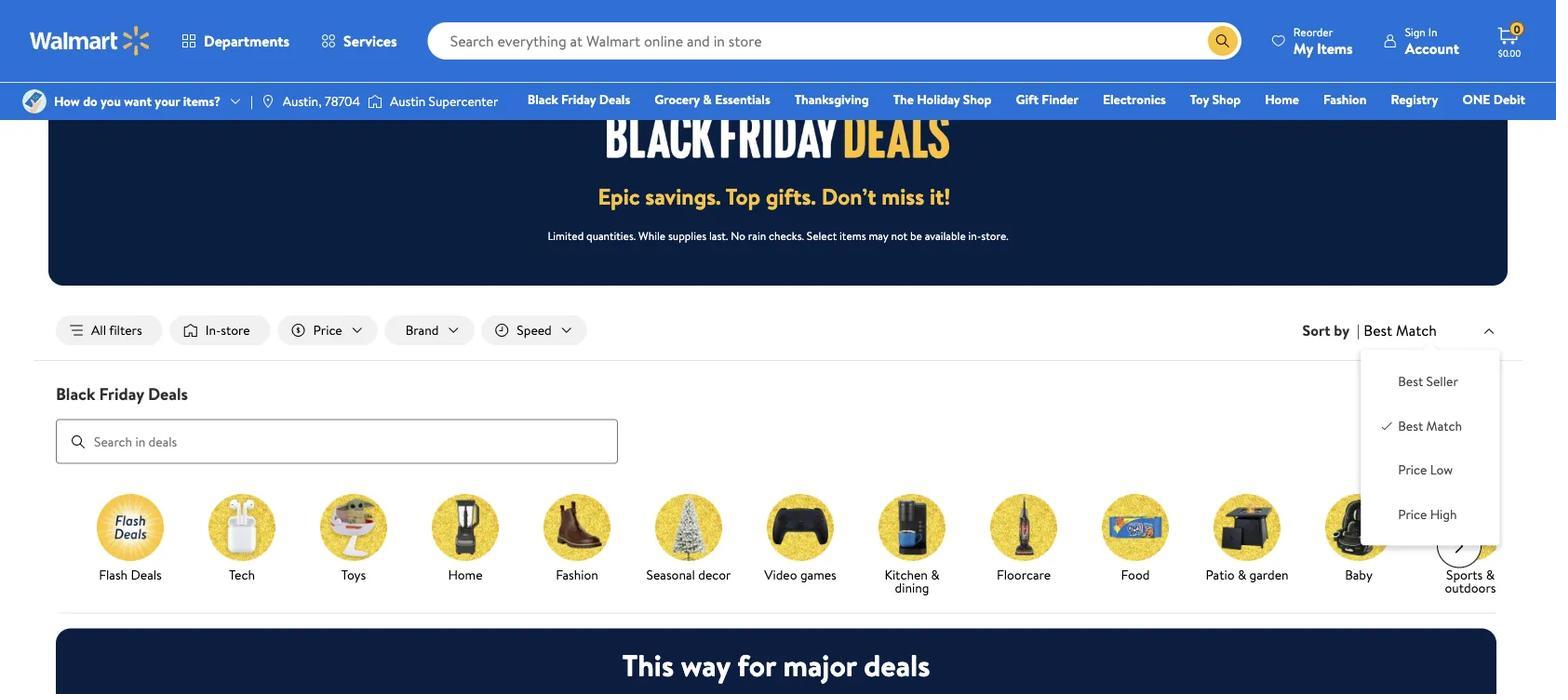 Task type: locate. For each thing, give the bounding box(es) containing it.
1 vertical spatial home link
[[417, 494, 514, 585]]

1 vertical spatial home
[[448, 566, 483, 584]]

deals right flash
[[131, 566, 162, 584]]

in-store button
[[170, 316, 271, 345]]

0 vertical spatial match
[[1396, 320, 1437, 341]]

best
[[1364, 320, 1393, 341], [1398, 373, 1424, 391], [1398, 417, 1424, 435]]

1 vertical spatial |
[[1357, 320, 1360, 341]]

savings.
[[645, 181, 721, 212]]

1 vertical spatial best
[[1398, 373, 1424, 391]]

brand
[[406, 321, 439, 339]]

items
[[840, 227, 866, 243]]

1 horizontal spatial shop
[[1213, 90, 1241, 108]]

& right patio
[[1238, 566, 1247, 584]]

1 vertical spatial price
[[1398, 461, 1427, 479]]

price for price
[[313, 321, 342, 339]]

deals left the grocery at the top left of the page
[[599, 90, 630, 108]]

grocery & essentials
[[655, 90, 771, 108]]

1 vertical spatial friday
[[99, 382, 144, 406]]

| right items? in the left of the page
[[250, 92, 253, 110]]

select
[[807, 227, 837, 243]]

 image left "austin,"
[[261, 94, 275, 109]]

in-
[[205, 321, 221, 339]]

0 horizontal spatial |
[[250, 92, 253, 110]]

flash
[[99, 566, 128, 584]]

black
[[528, 90, 558, 108], [56, 382, 95, 406]]

shop right holiday
[[963, 90, 992, 108]]

may
[[869, 227, 889, 243]]

departments
[[204, 31, 290, 51]]

shop video games image
[[767, 494, 834, 561]]

epic
[[598, 181, 640, 212]]

price
[[313, 321, 342, 339], [1398, 461, 1427, 479], [1398, 505, 1427, 523]]

shop food image
[[1102, 494, 1169, 561]]

1 vertical spatial match
[[1427, 417, 1463, 435]]

fashion down "shop fashion" image
[[556, 566, 598, 584]]

1 vertical spatial deals
[[148, 382, 188, 406]]

finder
[[1042, 90, 1079, 108]]

not
[[891, 227, 908, 243]]

seasonal decor
[[647, 566, 731, 584]]

the holiday shop link
[[885, 89, 1000, 109]]

0 vertical spatial black friday deals
[[528, 90, 630, 108]]

black inside black friday deals 'link'
[[528, 90, 558, 108]]

price left low
[[1398, 461, 1427, 479]]

friday inside search box
[[99, 382, 144, 406]]

 image
[[22, 89, 47, 114], [368, 92, 383, 111], [261, 94, 275, 109]]

registry
[[1391, 90, 1439, 108]]

price left high
[[1398, 505, 1427, 523]]

essentials
[[715, 90, 771, 108]]

& for outdoors
[[1486, 566, 1495, 584]]

0 horizontal spatial  image
[[22, 89, 47, 114]]

price for price low
[[1398, 461, 1427, 479]]

limited quantities. while supplies last. no rain checks. select items may not be available in-store.
[[548, 227, 1009, 243]]

black up search image
[[56, 382, 95, 406]]

speed
[[517, 321, 552, 339]]

& inside kitchen & dining
[[931, 566, 940, 584]]

1 horizontal spatial home
[[1265, 90, 1300, 108]]

electronics link
[[1095, 89, 1175, 109]]

& inside sports & outdoors
[[1486, 566, 1495, 584]]

best inside popup button
[[1364, 320, 1393, 341]]

2 vertical spatial deals
[[131, 566, 162, 584]]

walmart+ link
[[1462, 115, 1534, 135]]

this way for major deals
[[622, 645, 930, 687]]

best match up best seller
[[1364, 320, 1437, 341]]

1 horizontal spatial home link
[[1257, 89, 1308, 109]]

 image right 78704
[[368, 92, 383, 111]]

epic savings. top gifts. don't miss it!
[[598, 181, 951, 212]]

shop home image
[[432, 494, 499, 561]]

black friday deals link
[[519, 89, 639, 109]]

best left seller at the bottom right
[[1398, 373, 1424, 391]]

 image for austin supercenter
[[368, 92, 383, 111]]

1 vertical spatial black friday deals
[[56, 382, 188, 406]]

floorcare link
[[976, 494, 1072, 585]]

1 horizontal spatial  image
[[261, 94, 275, 109]]

in-
[[969, 227, 981, 243]]

the
[[893, 90, 914, 108]]

Search in deals search field
[[56, 419, 618, 464]]

1 horizontal spatial friday
[[561, 90, 596, 108]]

electronics
[[1103, 90, 1166, 108]]

2 vertical spatial price
[[1398, 505, 1427, 523]]

filters
[[109, 321, 142, 339]]

walmart black friday deals for days image
[[607, 112, 950, 158]]

shop tech image
[[209, 494, 276, 561]]

home link
[[1257, 89, 1308, 109], [417, 494, 514, 585]]

option group
[[1376, 365, 1485, 531]]

shop right toy
[[1213, 90, 1241, 108]]

price inside dropdown button
[[313, 321, 342, 339]]

0 vertical spatial deals
[[599, 90, 630, 108]]

store.
[[981, 227, 1009, 243]]

2 horizontal spatial  image
[[368, 92, 383, 111]]

0 horizontal spatial black
[[56, 382, 95, 406]]

it!
[[930, 181, 951, 212]]

1 horizontal spatial fashion link
[[1315, 89, 1375, 109]]

0 vertical spatial price
[[313, 321, 342, 339]]

& right dining
[[931, 566, 940, 584]]

top
[[726, 181, 761, 212]]

items
[[1317, 38, 1353, 58]]

shop seasonal image
[[655, 494, 722, 561]]

best right the best match radio
[[1398, 417, 1424, 435]]

0 vertical spatial home link
[[1257, 89, 1308, 109]]

home down shop home image
[[448, 566, 483, 584]]

austin
[[390, 92, 426, 110]]

all filters
[[91, 321, 142, 339]]

black right supercenter
[[528, 90, 558, 108]]

0 horizontal spatial fashion link
[[529, 494, 626, 585]]

$0.00
[[1499, 47, 1521, 59]]

0 horizontal spatial home link
[[417, 494, 514, 585]]

walmart image
[[30, 26, 151, 56]]

toys link
[[305, 494, 402, 585]]

deals down "in-store" button
[[148, 382, 188, 406]]

fashion down items on the right top of page
[[1324, 90, 1367, 108]]

1 horizontal spatial black friday deals
[[528, 90, 630, 108]]

0 horizontal spatial shop
[[963, 90, 992, 108]]

do
[[83, 92, 97, 110]]

0 vertical spatial friday
[[561, 90, 596, 108]]

sponsored
[[1431, 21, 1482, 37]]

0 horizontal spatial friday
[[99, 382, 144, 406]]

deals inside 'link'
[[599, 90, 630, 108]]

price right store
[[313, 321, 342, 339]]

black friday deals inside search box
[[56, 382, 188, 406]]

home down my
[[1265, 90, 1300, 108]]

kitchen
[[885, 566, 928, 584]]

baby link
[[1311, 494, 1408, 585]]

1 vertical spatial fashion link
[[529, 494, 626, 585]]

|
[[250, 92, 253, 110], [1357, 320, 1360, 341]]

all filters button
[[56, 316, 163, 345]]

best match right the best match radio
[[1398, 417, 1463, 435]]

match
[[1396, 320, 1437, 341], [1427, 417, 1463, 435]]

account
[[1405, 38, 1460, 58]]

friday inside 'link'
[[561, 90, 596, 108]]

floorcare
[[997, 566, 1051, 584]]

seller
[[1427, 373, 1459, 391]]

all
[[91, 321, 106, 339]]

best right the by at the top right
[[1364, 320, 1393, 341]]

0
[[1514, 21, 1521, 37]]

0 vertical spatial black
[[528, 90, 558, 108]]

price low
[[1398, 461, 1453, 479]]

limited
[[548, 227, 584, 243]]

price for price high
[[1398, 505, 1427, 523]]

2 shop from the left
[[1213, 90, 1241, 108]]

search icon image
[[1216, 34, 1231, 48]]

0 horizontal spatial black friday deals
[[56, 382, 188, 406]]

dining
[[895, 579, 929, 597]]

0 vertical spatial best
[[1364, 320, 1393, 341]]

toy shop link
[[1182, 89, 1250, 109]]

0 horizontal spatial home
[[448, 566, 483, 584]]

0 vertical spatial fashion link
[[1315, 89, 1375, 109]]

1 horizontal spatial |
[[1357, 320, 1360, 341]]

one debit link
[[1454, 89, 1534, 109]]

option group containing best seller
[[1376, 365, 1485, 531]]

thanksgiving link
[[786, 89, 878, 109]]

& right the grocery at the top left of the page
[[703, 90, 712, 108]]

the holiday shop
[[893, 90, 992, 108]]

black inside black friday deals search box
[[56, 382, 95, 406]]

patio & garden
[[1206, 566, 1289, 584]]

1 shop from the left
[[963, 90, 992, 108]]

kitchen & dining
[[885, 566, 940, 597]]

low
[[1431, 461, 1453, 479]]

0 vertical spatial best match
[[1364, 320, 1437, 341]]

1 vertical spatial best match
[[1398, 417, 1463, 435]]

1 vertical spatial fashion
[[556, 566, 598, 584]]

austin, 78704
[[283, 92, 360, 110]]

 image for austin, 78704
[[261, 94, 275, 109]]

match up best seller
[[1396, 320, 1437, 341]]

1 vertical spatial black
[[56, 382, 95, 406]]

baby
[[1345, 566, 1373, 584]]

reorder my items
[[1294, 24, 1353, 58]]

 image left how
[[22, 89, 47, 114]]

0 vertical spatial fashion
[[1324, 90, 1367, 108]]

1 horizontal spatial black
[[528, 90, 558, 108]]

shop patio & garden image
[[1214, 494, 1281, 561]]

| right the by at the top right
[[1357, 320, 1360, 341]]

match down seller at the bottom right
[[1427, 417, 1463, 435]]

& right the sports
[[1486, 566, 1495, 584]]

services button
[[305, 19, 413, 63]]

checks.
[[769, 227, 804, 243]]

2 vertical spatial best
[[1398, 417, 1424, 435]]



Task type: describe. For each thing, give the bounding box(es) containing it.
tech link
[[194, 494, 290, 585]]

patio
[[1206, 566, 1235, 584]]

toys
[[341, 566, 366, 584]]

gift finder
[[1016, 90, 1079, 108]]

grocery & essentials link
[[646, 89, 779, 109]]

toy shop
[[1190, 90, 1241, 108]]

how do you want your items?
[[54, 92, 221, 110]]

 image for how do you want your items?
[[22, 89, 47, 114]]

black friday deals inside 'link'
[[528, 90, 630, 108]]

registry link
[[1383, 89, 1447, 109]]

austin supercenter
[[390, 92, 498, 110]]

Search search field
[[428, 22, 1242, 60]]

shop toys image
[[320, 494, 387, 561]]

best seller
[[1398, 373, 1459, 391]]

walmart+
[[1470, 116, 1526, 135]]

decor
[[698, 566, 731, 584]]

shop baby image
[[1326, 494, 1393, 561]]

flash deals link
[[82, 494, 179, 585]]

| inside sort and filter section 'element'
[[1357, 320, 1360, 341]]

supplies
[[668, 227, 707, 243]]

Black Friday Deals search field
[[34, 382, 1523, 464]]

austin,
[[283, 92, 322, 110]]

sports & outdoors
[[1445, 566, 1496, 597]]

best match inside popup button
[[1364, 320, 1437, 341]]

miss
[[882, 181, 925, 212]]

1 horizontal spatial fashion
[[1324, 90, 1367, 108]]

one
[[1463, 90, 1491, 108]]

shop fashion image
[[544, 494, 611, 561]]

be
[[910, 227, 922, 243]]

my
[[1294, 38, 1314, 58]]

price button
[[278, 316, 378, 345]]

you
[[101, 92, 121, 110]]

gift
[[1016, 90, 1039, 108]]

& for essentials
[[703, 90, 712, 108]]

sign in account
[[1405, 24, 1460, 58]]

flash deals image
[[97, 494, 164, 561]]

deals inside search box
[[148, 382, 188, 406]]

one debit walmart+
[[1463, 90, 1526, 135]]

rain
[[748, 227, 766, 243]]

brand button
[[385, 316, 474, 345]]

gifts.
[[766, 181, 816, 212]]

sort by |
[[1303, 320, 1360, 341]]

want
[[124, 92, 152, 110]]

shop kitchen & dining image
[[879, 494, 946, 561]]

thanksgiving
[[795, 90, 869, 108]]

in
[[1429, 24, 1438, 40]]

0 horizontal spatial fashion
[[556, 566, 598, 584]]

next slide for chipmodulewithimages list image
[[1437, 524, 1482, 568]]

services
[[344, 31, 397, 51]]

sports
[[1447, 566, 1483, 584]]

shop sports & outdoors image
[[1437, 494, 1504, 561]]

garden
[[1250, 566, 1289, 584]]

deals
[[864, 645, 930, 687]]

price high
[[1398, 505, 1457, 523]]

sort
[[1303, 320, 1331, 341]]

way
[[681, 645, 730, 687]]

patio & garden link
[[1199, 494, 1296, 585]]

& for garden
[[1238, 566, 1247, 584]]

Walmart Site-Wide search field
[[428, 22, 1242, 60]]

match inside popup button
[[1396, 320, 1437, 341]]

Best Match radio
[[1380, 417, 1395, 432]]

food
[[1121, 566, 1150, 584]]

food link
[[1087, 494, 1184, 585]]

for
[[738, 645, 776, 687]]

sort and filter section element
[[34, 301, 1523, 360]]

items?
[[183, 92, 221, 110]]

while
[[639, 227, 666, 243]]

store
[[221, 321, 250, 339]]

this
[[622, 645, 674, 687]]

78704
[[325, 92, 360, 110]]

how
[[54, 92, 80, 110]]

search image
[[71, 434, 86, 449]]

speed button
[[482, 316, 587, 345]]

best match inside option group
[[1398, 417, 1463, 435]]

holiday
[[917, 90, 960, 108]]

your
[[155, 92, 180, 110]]

0 vertical spatial home
[[1265, 90, 1300, 108]]

video
[[764, 566, 797, 584]]

best match button
[[1360, 318, 1501, 343]]

high
[[1431, 505, 1457, 523]]

debit
[[1494, 90, 1526, 108]]

kitchen & dining link
[[864, 494, 961, 598]]

0 vertical spatial |
[[250, 92, 253, 110]]

reorder
[[1294, 24, 1333, 40]]

gift finder link
[[1008, 89, 1087, 109]]

shop floorcare image
[[990, 494, 1058, 561]]

flash deals
[[99, 566, 162, 584]]

games
[[801, 566, 837, 584]]

sign
[[1405, 24, 1426, 40]]

in-store
[[205, 321, 250, 339]]

video games link
[[752, 494, 849, 585]]

supercenter
[[429, 92, 498, 110]]

& for dining
[[931, 566, 940, 584]]

tech
[[229, 566, 255, 584]]



Task type: vqa. For each thing, say whether or not it's contained in the screenshot.
How do you want your items?
yes



